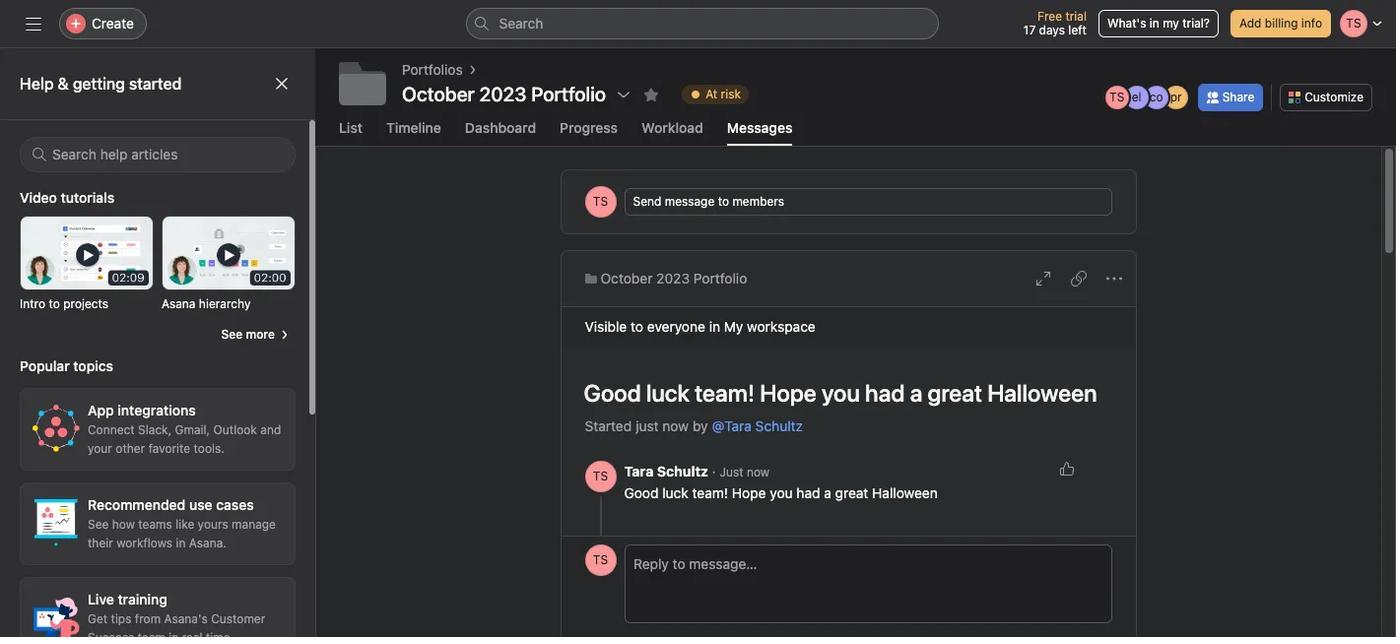 Task type: describe. For each thing, give the bounding box(es) containing it.
list
[[339, 119, 363, 136]]

recommended
[[88, 497, 186, 513]]

17
[[1023, 23, 1036, 37]]

list link
[[339, 119, 363, 146]]

more
[[246, 327, 275, 342]]

tips
[[111, 612, 132, 627]]

october 2023 portfolio
[[601, 270, 747, 287]]

success
[[88, 631, 134, 637]]

recommended use cases see how teams like yours manage their workflows in asana.
[[88, 497, 276, 551]]

and
[[260, 423, 281, 437]]

search list box
[[466, 8, 938, 39]]

1 ts button from the top
[[585, 461, 616, 493]]

yours
[[198, 517, 228, 532]]

everyone
[[647, 318, 705, 335]]

like
[[176, 517, 194, 532]]

customize button
[[1280, 83, 1372, 111]]

luck
[[662, 485, 689, 501]]

show options image
[[616, 87, 632, 102]]

dashboard link
[[465, 119, 536, 146]]

use cases
[[189, 497, 254, 513]]

2023 portfolio
[[479, 83, 606, 105]]

@tara
[[712, 418, 752, 434]]

0 horizontal spatial schultz
[[657, 463, 708, 480]]

october for october 2023 portfolio
[[402, 83, 475, 105]]

october for october 2023 portfolio
[[601, 270, 653, 287]]

Conversation Name text field
[[571, 370, 1112, 416]]

app integrations connect slack, gmail, outlook and your other favorite tools.
[[88, 402, 281, 456]]

message
[[665, 194, 715, 209]]

trial
[[1065, 9, 1087, 24]]

portfolios link
[[402, 59, 463, 81]]

el
[[1132, 89, 1142, 104]]

my
[[724, 318, 743, 335]]

a
[[824, 485, 831, 501]]

see inside recommended use cases see how teams like yours manage their workflows in asana.
[[88, 517, 109, 532]]

asana hierarchy
[[162, 297, 251, 311]]

team
[[138, 631, 165, 637]]

popular topics
[[20, 358, 113, 374]]

visible
[[585, 318, 627, 335]]

intro
[[20, 297, 45, 311]]

in inside button
[[1150, 16, 1159, 31]]

slack,
[[138, 423, 172, 437]]

favorite
[[148, 441, 190, 456]]

left
[[1068, 23, 1087, 37]]

visible to everyone in my workspace
[[585, 318, 816, 335]]

tara schultz · just now
[[624, 463, 770, 480]]

pr
[[1170, 89, 1182, 104]]

progress link
[[560, 119, 618, 146]]

in inside live training get tips from asana's customer success team in real time.
[[169, 631, 179, 637]]

my
[[1163, 16, 1179, 31]]

1 horizontal spatial schultz
[[755, 418, 803, 434]]

workflows
[[116, 536, 172, 551]]

info
[[1301, 16, 1322, 31]]

live training get tips from asana's customer success team in real time.
[[88, 591, 265, 637]]

in inside recommended use cases see how teams like yours manage their workflows in asana.
[[176, 536, 186, 551]]

to for intro to projects
[[49, 297, 60, 311]]

app integrations
[[88, 402, 196, 419]]

asana.
[[189, 536, 226, 551]]

intro to projects image
[[21, 217, 153, 290]]

what's
[[1107, 16, 1146, 31]]

your
[[88, 441, 112, 456]]

projects
[[63, 297, 109, 311]]

great
[[835, 485, 868, 501]]

getting started
[[73, 75, 182, 93]]

manage
[[232, 517, 276, 532]]

create
[[92, 15, 134, 32]]

halloween
[[872, 485, 938, 501]]

other
[[116, 441, 145, 456]]

add billing info
[[1239, 16, 1322, 31]]

at
[[706, 87, 717, 101]]

billing
[[1265, 16, 1298, 31]]

search
[[499, 15, 543, 32]]

to for visible to everyone in my workspace
[[631, 318, 643, 335]]

hope
[[732, 485, 766, 501]]

members
[[732, 194, 784, 209]]

asana's
[[164, 612, 208, 627]]

full screen image
[[1035, 271, 1051, 287]]

timeline link
[[386, 119, 441, 146]]

0 likes. click to like this task image
[[1059, 461, 1074, 477]]

what's in my trial? button
[[1098, 10, 1219, 37]]

portfolio
[[693, 270, 747, 287]]

get
[[88, 612, 108, 627]]

2 ts button from the top
[[585, 545, 616, 576]]

2023
[[656, 270, 690, 287]]



Task type: locate. For each thing, give the bounding box(es) containing it.
outlook
[[213, 423, 257, 437]]

teams
[[138, 517, 172, 532]]

0 vertical spatial ts button
[[585, 461, 616, 493]]

progress
[[560, 119, 618, 136]]

october down portfolios link
[[402, 83, 475, 105]]

2 horizontal spatial to
[[718, 194, 729, 209]]

gmail,
[[175, 423, 210, 437]]

0 horizontal spatial now
[[662, 418, 689, 434]]

now inside tara schultz · just now
[[747, 465, 770, 480]]

good
[[624, 485, 659, 501]]

october 2023 portfolio
[[402, 83, 606, 105]]

0 vertical spatial october
[[402, 83, 475, 105]]

live training
[[88, 591, 167, 608]]

now up hope
[[747, 465, 770, 480]]

1 horizontal spatial october
[[601, 270, 653, 287]]

in
[[1150, 16, 1159, 31], [709, 318, 720, 335], [176, 536, 186, 551], [169, 631, 179, 637]]

1 vertical spatial october
[[601, 270, 653, 287]]

trial?
[[1183, 16, 1210, 31]]

time.
[[206, 631, 234, 637]]

workload
[[641, 119, 703, 136]]

add
[[1239, 16, 1262, 31]]

to inside button
[[718, 194, 729, 209]]

0 horizontal spatial see
[[88, 517, 109, 532]]

workload link
[[641, 119, 703, 146]]

add billing info button
[[1231, 10, 1331, 37]]

1 vertical spatial now
[[747, 465, 770, 480]]

good luck team! hope you had a great halloween
[[624, 485, 938, 501]]

2 vertical spatial to
[[631, 318, 643, 335]]

now left by
[[662, 418, 689, 434]]

hierarchy
[[199, 297, 251, 311]]

from
[[135, 612, 161, 627]]

1 horizontal spatial see
[[221, 327, 243, 342]]

october inside october 2023 portfolio link
[[601, 270, 653, 287]]

more actions image
[[1106, 271, 1122, 287]]

had
[[796, 485, 820, 501]]

days
[[1039, 23, 1065, 37]]

dashboard
[[465, 119, 536, 136]]

october 2023 portfolio link
[[585, 268, 747, 290]]

their
[[88, 536, 113, 551]]

0 vertical spatial schultz
[[755, 418, 803, 434]]

intro to projects
[[20, 297, 109, 311]]

now
[[662, 418, 689, 434], [747, 465, 770, 480]]

timeline
[[386, 119, 441, 136]]

·
[[712, 463, 716, 480]]

0 horizontal spatial october
[[402, 83, 475, 105]]

0 vertical spatial see
[[221, 327, 243, 342]]

how
[[112, 517, 135, 532]]

expand sidebar image
[[26, 16, 41, 32]]

1 horizontal spatial to
[[631, 318, 643, 335]]

help
[[20, 75, 54, 93]]

send message to members button
[[624, 188, 1112, 216]]

see inside button
[[221, 327, 243, 342]]

risk
[[721, 87, 741, 101]]

see
[[221, 327, 243, 342], [88, 517, 109, 532]]

just
[[720, 465, 743, 480]]

see up the their
[[88, 517, 109, 532]]

&
[[58, 75, 69, 93]]

0 horizontal spatial to
[[49, 297, 60, 311]]

see left more
[[221, 327, 243, 342]]

team!
[[692, 485, 728, 501]]

0 vertical spatial now
[[662, 418, 689, 434]]

started just now by @tara schultz
[[585, 418, 803, 434]]

send
[[633, 194, 661, 209]]

1 vertical spatial ts button
[[585, 545, 616, 576]]

connect
[[88, 423, 135, 437]]

schultz up luck
[[657, 463, 708, 480]]

messages
[[727, 119, 793, 136]]

customer
[[211, 612, 265, 627]]

free
[[1037, 9, 1062, 24]]

to right visible
[[631, 318, 643, 335]]

tara
[[624, 463, 654, 480]]

to
[[718, 194, 729, 209], [49, 297, 60, 311], [631, 318, 643, 335]]

co
[[1150, 89, 1163, 104]]

send message to members
[[633, 194, 784, 209]]

just
[[636, 418, 659, 434]]

schultz right @tara in the right of the page
[[755, 418, 803, 434]]

by
[[693, 418, 708, 434]]

1 vertical spatial to
[[49, 297, 60, 311]]

copy link image
[[1070, 271, 1086, 287]]

1 vertical spatial schultz
[[657, 463, 708, 480]]

real
[[182, 631, 203, 637]]

1 horizontal spatial now
[[747, 465, 770, 480]]

asana hierarchy image
[[163, 217, 295, 290]]

october
[[402, 83, 475, 105], [601, 270, 653, 287]]

portfolios
[[402, 61, 463, 78]]

0 vertical spatial to
[[718, 194, 729, 209]]

you
[[770, 485, 793, 501]]

october left 2023
[[601, 270, 653, 287]]

ts button
[[585, 461, 616, 493], [585, 545, 616, 576]]

share
[[1222, 89, 1254, 104]]

at risk
[[706, 87, 741, 101]]

Search help articles text field
[[20, 137, 296, 172]]

remove from starred image
[[643, 87, 659, 102]]

share button
[[1198, 83, 1263, 111]]

help & getting started
[[20, 75, 182, 93]]

tools.
[[194, 441, 225, 456]]

to right message
[[718, 194, 729, 209]]

None field
[[20, 137, 296, 172]]

@tara schultz link
[[712, 418, 803, 434]]

to right intro on the top
[[49, 297, 60, 311]]

see more button
[[216, 321, 296, 349]]

1 vertical spatial see
[[88, 517, 109, 532]]

workspace
[[747, 318, 816, 335]]

close help & getting started image
[[274, 76, 290, 92]]

what's in my trial?
[[1107, 16, 1210, 31]]

ts
[[1109, 89, 1124, 104], [593, 194, 608, 209], [593, 469, 608, 484], [593, 553, 608, 568]]

started
[[585, 418, 632, 434]]



Task type: vqa. For each thing, say whether or not it's contained in the screenshot.
expand subtask list for the task what's something that was harder than expected? icon
no



